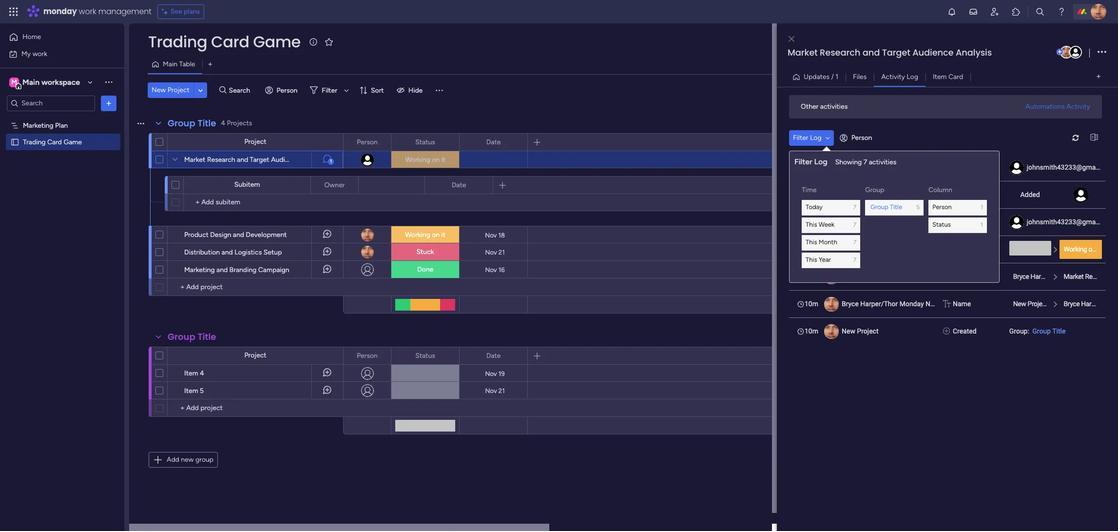 Task type: vqa. For each thing, say whether or not it's contained in the screenshot.
NOV 21
yes



Task type: describe. For each thing, give the bounding box(es) containing it.
0 horizontal spatial options image
[[104, 98, 114, 108]]

my
[[21, 49, 31, 58]]

1 vertical spatial game
[[64, 138, 82, 146]]

1 vertical spatial log
[[810, 133, 822, 142]]

home button
[[6, 29, 105, 45]]

name for audience
[[953, 272, 972, 280]]

dapulse addbtn image
[[1057, 49, 1064, 55]]

v2 surface invite image
[[944, 217, 950, 227]]

7 for this week
[[854, 221, 857, 228]]

marketing for marketing plan
[[23, 121, 53, 129]]

updates / 1 button
[[789, 69, 846, 85]]

bryce harper/thor monday night pro
[[1014, 272, 1119, 280]]

filter inside button
[[793, 133, 809, 142]]

month
[[819, 239, 838, 246]]

inbox image
[[969, 7, 979, 17]]

created
[[953, 327, 977, 335]]

1 vertical spatial 5
[[200, 387, 204, 395]]

1 horizontal spatial new
[[842, 327, 856, 335]]

0 vertical spatial game
[[253, 31, 301, 53]]

new project inside button
[[152, 86, 190, 94]]

nov for item 5
[[485, 387, 497, 394]]

1 horizontal spatial person button
[[836, 130, 878, 146]]

item card
[[933, 72, 964, 81]]

marketing plan
[[23, 121, 68, 129]]

product design and development
[[184, 231, 287, 239]]

public board image
[[10, 137, 20, 147]]

19
[[499, 370, 505, 377]]

monday for promo
[[900, 300, 924, 307]]

added
[[1021, 190, 1041, 198]]

bryce harper/thor m
[[1064, 300, 1119, 307]]

+ Add subitem text field
[[189, 197, 290, 208]]

2 + add project text field from the top
[[173, 402, 339, 414]]

status field for person
[[413, 137, 438, 148]]

Search field
[[227, 83, 256, 97]]

refresh image
[[1068, 134, 1084, 141]]

1 horizontal spatial 5
[[917, 204, 920, 211]]

7 for this month
[[854, 239, 857, 246]]

new
[[181, 455, 194, 464]]

Market Research and Target Audience Analysis field
[[786, 46, 1055, 59]]

setup
[[264, 248, 282, 257]]

updates
[[804, 72, 830, 81]]

dapulse text column image
[[944, 299, 951, 309]]

subitem
[[234, 180, 260, 189]]

automations activity button
[[1022, 99, 1095, 114]]

2 horizontal spatial new
[[1014, 300, 1027, 307]]

4m for subscribed
[[805, 218, 815, 226]]

2 vertical spatial date
[[487, 351, 501, 360]]

add
[[167, 455, 179, 464]]

management
[[98, 6, 152, 17]]

new inside button
[[152, 86, 166, 94]]

1 button
[[312, 151, 343, 168]]

plans
[[184, 7, 200, 16]]

group title field for person
[[165, 331, 219, 343]]

new project button
[[148, 82, 194, 98]]

1 vertical spatial working
[[405, 231, 430, 239]]

1 vertical spatial on
[[432, 231, 440, 239]]

0 horizontal spatial person button
[[261, 82, 303, 98]]

1 21 from the top
[[499, 248, 505, 256]]

1 johnsmith43233@gmail.com link from the top
[[1027, 163, 1115, 171]]

activity inside button
[[882, 72, 906, 81]]

market inside field
[[788, 46, 818, 59]]

files button
[[846, 69, 874, 85]]

files
[[853, 72, 867, 81]]

4
[[200, 369, 204, 377]]

nov for marketing and branding campaign
[[485, 266, 497, 273]]

showing 7 activities
[[836, 158, 897, 166]]

monday
[[43, 6, 77, 17]]

audience down "v2 surface invite" icon
[[929, 245, 957, 253]]

activity log button
[[874, 69, 926, 85]]

m inside workspace image
[[11, 78, 17, 86]]

5m
[[805, 245, 815, 253]]

marketing and branding campaign
[[184, 266, 289, 274]]

date for owner
[[452, 181, 466, 189]]

an
[[1114, 272, 1119, 280]]

and inside field
[[863, 46, 880, 59]]

work for monday
[[79, 6, 96, 17]]

10m for bryce harper/thor monday night promo
[[805, 300, 819, 307]]

monday for pro
[[1068, 272, 1091, 280]]

0 vertical spatial james peterson image
[[1091, 4, 1107, 20]]

week
[[819, 221, 835, 228]]

main for main workspace
[[22, 77, 40, 87]]

automations activity
[[1026, 102, 1091, 110]]

market research and target audience analysis up subitem
[[184, 156, 327, 164]]

project inside button
[[168, 86, 190, 94]]

4 nov from the top
[[485, 370, 497, 377]]

2 nov 21 from the top
[[485, 387, 505, 394]]

export to excel image
[[1087, 134, 1103, 141]]

other
[[801, 102, 819, 111]]

my work
[[21, 49, 47, 58]]

item card button
[[926, 69, 971, 85]]

work for my
[[33, 49, 47, 58]]

0 vertical spatial it
[[442, 156, 446, 164]]

bryce for bryce harper/thor m
[[1064, 300, 1080, 307]]

this for this year
[[806, 256, 818, 263]]

subscribed
[[953, 218, 987, 226]]

market research and target audience analysis down "v2 surface invite" icon
[[842, 245, 984, 253]]

this for this week
[[806, 221, 818, 228]]

nov 18
[[485, 231, 505, 239]]

1 nov 21 from the top
[[485, 248, 505, 256]]

target inside field
[[883, 46, 911, 59]]

1 person field from the top
[[355, 137, 380, 148]]

nov for product design and development
[[485, 231, 497, 239]]

market research and target audience analysis up "v2 surface invite" icon
[[842, 190, 984, 198]]

home
[[22, 33, 41, 41]]

harper/thor for bryce harper/thor monday night pro
[[1031, 272, 1066, 280]]

Owner field
[[322, 180, 347, 190]]

main workspace
[[22, 77, 80, 87]]

this week
[[806, 221, 835, 228]]

nov 16
[[485, 266, 505, 273]]

group:
[[1010, 327, 1030, 335]]

status field for date
[[413, 350, 438, 361]]

item 4
[[184, 369, 204, 377]]

0 vertical spatial log
[[907, 72, 919, 81]]

this year
[[806, 256, 831, 263]]

apps image
[[1012, 7, 1022, 17]]

development
[[246, 231, 287, 239]]

filter log button
[[790, 130, 834, 146]]

1 vertical spatial james peterson image
[[1061, 46, 1073, 59]]

add new group button
[[149, 452, 218, 468]]

updates / 1
[[804, 72, 839, 81]]

2 person field from the top
[[355, 350, 380, 361]]

main for main table
[[163, 60, 178, 68]]

1 horizontal spatial new project
[[842, 327, 879, 335]]

activity inside button
[[1067, 102, 1091, 110]]

1 + add project text field from the top
[[173, 281, 339, 293]]

item 5
[[184, 387, 204, 395]]

add to favorites image
[[324, 37, 334, 47]]

1 horizontal spatial trading card game
[[148, 31, 301, 53]]

0 vertical spatial working
[[405, 156, 430, 164]]

my work button
[[6, 46, 105, 62]]

2 johnsmith43233@gmail.com link from the top
[[1027, 218, 1115, 226]]

nov 19
[[485, 370, 505, 377]]

main table
[[163, 60, 195, 68]]

Trading Card Game field
[[146, 31, 303, 53]]

date field for status
[[484, 137, 503, 148]]

this month
[[806, 239, 838, 246]]

workspace
[[41, 77, 80, 87]]

see
[[171, 7, 182, 16]]

dapulse drag 2 image
[[779, 267, 782, 277]]

16
[[499, 266, 505, 273]]

filter log inside filter log button
[[793, 133, 822, 142]]

main table button
[[148, 57, 203, 72]]

group title for person
[[168, 117, 216, 129]]

marketing for marketing and branding campaign
[[184, 266, 215, 274]]

stuck
[[417, 248, 434, 256]]

1 horizontal spatial m
[[1118, 300, 1119, 307]]

dapulse text column image
[[944, 271, 951, 282]]

8m
[[805, 272, 815, 280]]

group
[[196, 455, 214, 464]]

2 vertical spatial log
[[815, 157, 828, 166]]

date field for owner
[[449, 180, 469, 190]]

working inside list box
[[1064, 245, 1088, 253]]

audience up dapulse text column icon
[[929, 272, 957, 280]]

today
[[806, 203, 823, 211]]



Task type: locate. For each thing, give the bounding box(es) containing it.
1 inside "button"
[[330, 158, 332, 164]]

date for status
[[487, 138, 501, 146]]

1 vertical spatial work
[[33, 49, 47, 58]]

bryce harper/thor monday night promo
[[842, 300, 964, 307]]

nov left 19
[[485, 370, 497, 377]]

0 vertical spatial trading card game
[[148, 31, 301, 53]]

game
[[253, 31, 301, 53], [64, 138, 82, 146]]

7 right year
[[854, 257, 857, 263]]

filter log down other at the top right of the page
[[793, 133, 822, 142]]

0 horizontal spatial angle down image
[[198, 87, 203, 94]]

1 vertical spatial this
[[806, 239, 818, 246]]

7 right month
[[854, 239, 857, 246]]

table
[[179, 60, 195, 68]]

0 vertical spatial monday
[[1068, 272, 1091, 280]]

Date field
[[484, 137, 503, 148], [449, 180, 469, 190], [484, 350, 503, 361]]

james peterson image down help icon
[[1061, 46, 1073, 59]]

show board description image
[[308, 37, 319, 47]]

options image
[[1098, 46, 1107, 59], [104, 98, 114, 108]]

angle down image left the v2 search image
[[198, 87, 203, 94]]

0 vertical spatial nov 21
[[485, 248, 505, 256]]

0 vertical spatial status
[[416, 138, 435, 146]]

1 vertical spatial working on it
[[405, 231, 446, 239]]

work
[[79, 6, 96, 17], [33, 49, 47, 58]]

options image down workspace options image
[[104, 98, 114, 108]]

trading card game
[[148, 31, 301, 53], [23, 138, 82, 146]]

2 name from the top
[[953, 300, 972, 307]]

on
[[432, 156, 440, 164], [432, 231, 440, 239], [1089, 245, 1096, 253]]

0 horizontal spatial night
[[926, 300, 942, 307]]

trading card game up add view icon
[[148, 31, 301, 53]]

status
[[416, 138, 435, 146], [933, 221, 951, 228], [416, 351, 435, 360]]

new
[[152, 86, 166, 94], [1014, 300, 1027, 307], [842, 327, 856, 335]]

21 down 18 at the top left of page
[[499, 248, 505, 256]]

0 vertical spatial activity
[[882, 72, 906, 81]]

it
[[442, 156, 446, 164], [442, 231, 446, 239], [1098, 245, 1101, 253]]

3 4m from the top
[[805, 218, 815, 226]]

market research and target audience analysis down column
[[842, 218, 984, 226]]

7 right today
[[854, 204, 857, 211]]

2 nov from the top
[[485, 248, 497, 256]]

0 horizontal spatial game
[[64, 138, 82, 146]]

2 vertical spatial it
[[1098, 245, 1101, 253]]

0 horizontal spatial trading
[[23, 138, 46, 146]]

design
[[210, 231, 231, 239]]

done
[[417, 265, 434, 274]]

1
[[836, 72, 839, 81], [330, 158, 332, 164], [981, 204, 984, 211], [981, 221, 984, 228]]

angle down image down other activities
[[826, 134, 830, 141]]

m
[[11, 78, 17, 86], [1118, 300, 1119, 307]]

item for item 4
[[184, 369, 198, 377]]

2 4m from the top
[[805, 190, 815, 198]]

branding
[[229, 266, 257, 274]]

1 vertical spatial new
[[1014, 300, 1027, 307]]

main inside button
[[163, 60, 178, 68]]

1 vertical spatial options image
[[104, 98, 114, 108]]

10m for new project
[[805, 327, 819, 335]]

2 horizontal spatial new project
[[1014, 300, 1048, 307]]

distribution and logistics setup
[[184, 248, 282, 257]]

target
[[883, 46, 911, 59], [250, 156, 269, 164], [908, 163, 927, 171], [908, 190, 927, 198], [908, 218, 927, 226], [908, 245, 927, 253], [908, 272, 927, 280]]

person
[[277, 86, 298, 94], [852, 134, 873, 142], [357, 138, 378, 146], [953, 190, 975, 198], [933, 203, 952, 211], [357, 351, 378, 360]]

1 horizontal spatial main
[[163, 60, 178, 68]]

2 vertical spatial filter
[[795, 157, 813, 166]]

filter down other at the top right of the page
[[793, 133, 809, 142]]

4m down today
[[805, 218, 815, 226]]

group
[[168, 117, 195, 129], [866, 186, 885, 194], [871, 203, 889, 211], [1033, 327, 1051, 335], [168, 331, 195, 343]]

0 vertical spatial johnsmith43233@gmail.com
[[1027, 163, 1115, 171]]

analysis inside field
[[956, 46, 992, 59]]

filter down filter log button at right top
[[795, 157, 813, 166]]

market research and target audience analysis inside field
[[788, 46, 992, 59]]

0 horizontal spatial main
[[22, 77, 40, 87]]

trading inside list box
[[23, 138, 46, 146]]

1 vertical spatial group title
[[871, 203, 903, 211]]

group title field down the new project button
[[165, 117, 219, 130]]

other activities
[[801, 102, 848, 111]]

analysis
[[956, 46, 992, 59], [302, 156, 327, 164], [959, 163, 984, 171], [959, 190, 984, 198], [959, 218, 984, 226], [959, 245, 984, 253], [959, 272, 984, 280]]

activity log
[[882, 72, 919, 81]]

nov left 18 at the top left of page
[[485, 231, 497, 239]]

2 group title field from the top
[[165, 331, 219, 343]]

1 right /
[[836, 72, 839, 81]]

close image
[[789, 35, 795, 43]]

1 vertical spatial filter
[[793, 133, 809, 142]]

name right dapulse text column image
[[953, 272, 972, 280]]

status for date
[[416, 351, 435, 360]]

night for pro
[[1093, 272, 1108, 280]]

0 horizontal spatial work
[[33, 49, 47, 58]]

v2 search image
[[219, 85, 227, 96]]

research inside field
[[820, 46, 861, 59]]

james peterson image right help icon
[[1091, 4, 1107, 20]]

1 vertical spatial status
[[933, 221, 951, 228]]

group title
[[168, 117, 216, 129], [871, 203, 903, 211], [168, 331, 216, 343]]

person button right the search field
[[261, 82, 303, 98]]

1 johnsmith43233@gmail.com from the top
[[1027, 163, 1115, 171]]

1 10m from the top
[[805, 300, 819, 307]]

night
[[1093, 272, 1108, 280], [926, 300, 942, 307]]

year
[[819, 256, 831, 263]]

filter left arrow down 'image'
[[322, 86, 337, 94]]

card up add view icon
[[211, 31, 249, 53]]

1 vertical spatial 4m
[[805, 190, 815, 198]]

1 horizontal spatial list box
[[790, 153, 1119, 345]]

1 horizontal spatial activity
[[1067, 102, 1091, 110]]

7 for today
[[854, 204, 857, 211]]

1 horizontal spatial angle down image
[[826, 134, 830, 141]]

filter button
[[306, 82, 353, 98]]

james peterson image
[[1091, 4, 1107, 20], [1061, 46, 1073, 59]]

0 vertical spatial new project
[[152, 86, 190, 94]]

2 vertical spatial item
[[184, 387, 198, 395]]

group: group title
[[1010, 327, 1066, 335]]

v2 multiple person column image
[[944, 189, 950, 200]]

0 vertical spatial m
[[11, 78, 17, 86]]

audience down v2 multiple person column image
[[929, 218, 957, 226]]

market research and target audience analysis up activity log
[[788, 46, 992, 59]]

2 vertical spatial 4m
[[805, 218, 815, 226]]

1 group title field from the top
[[165, 117, 219, 130]]

main left "table"
[[163, 60, 178, 68]]

filter log down filter log button at right top
[[795, 157, 828, 166]]

audience inside field
[[913, 46, 954, 59]]

/
[[832, 72, 834, 81]]

nov down nov 18
[[485, 248, 497, 256]]

7 right showing
[[864, 158, 868, 166]]

new project
[[152, 86, 190, 94], [1014, 300, 1048, 307], [842, 327, 879, 335]]

card for item card button
[[949, 72, 964, 81]]

0 vertical spatial angle down image
[[198, 87, 203, 94]]

7 for this year
[[854, 257, 857, 263]]

angle down image
[[198, 87, 203, 94], [826, 134, 830, 141]]

owner
[[325, 181, 345, 189]]

harper/thor for bryce harper/thor monday night promo
[[861, 300, 898, 307]]

2 vertical spatial new project
[[842, 327, 879, 335]]

2 21 from the top
[[499, 387, 505, 394]]

4m up time
[[805, 163, 815, 171]]

night left pro
[[1093, 272, 1108, 280]]

this for this month
[[806, 239, 818, 246]]

johnsmith43233@gmail.com link
[[1027, 163, 1115, 171], [1027, 218, 1115, 226]]

log
[[907, 72, 919, 81], [810, 133, 822, 142], [815, 157, 828, 166]]

m left main workspace
[[11, 78, 17, 86]]

nov left '16'
[[485, 266, 497, 273]]

nov down nov 19
[[485, 387, 497, 394]]

0 horizontal spatial james peterson image
[[1061, 46, 1073, 59]]

name right dapulse text column icon
[[953, 300, 972, 307]]

card for trading card game 'field'
[[211, 31, 249, 53]]

0 vertical spatial 4m
[[805, 163, 815, 171]]

2 vertical spatial working on it
[[1064, 245, 1101, 253]]

filter
[[322, 86, 337, 94], [793, 133, 809, 142], [795, 157, 813, 166]]

game down plan
[[64, 138, 82, 146]]

menu image
[[435, 85, 444, 95]]

2 vertical spatial date field
[[484, 350, 503, 361]]

name for promo
[[953, 300, 972, 307]]

log down other at the top right of the page
[[810, 133, 822, 142]]

trading up main table
[[148, 31, 207, 53]]

plan
[[55, 121, 68, 129]]

project
[[168, 86, 190, 94], [245, 138, 267, 146], [1028, 300, 1048, 307], [857, 327, 879, 335], [245, 351, 267, 359]]

arrow down image
[[341, 84, 353, 96]]

main
[[163, 60, 178, 68], [22, 77, 40, 87]]

1 up owner
[[330, 158, 332, 164]]

list box
[[0, 115, 124, 282], [790, 153, 1119, 345]]

this left month
[[806, 239, 818, 246]]

group inside list box
[[1033, 327, 1051, 335]]

column
[[929, 186, 953, 194]]

1 name from the top
[[953, 272, 972, 280]]

0 vertical spatial trading
[[148, 31, 207, 53]]

1 4m from the top
[[805, 163, 815, 171]]

m down an
[[1118, 300, 1119, 307]]

notifications image
[[948, 7, 957, 17]]

0 vertical spatial item
[[933, 72, 947, 81]]

main right workspace image
[[22, 77, 40, 87]]

see plans
[[171, 7, 200, 16]]

0 horizontal spatial card
[[47, 138, 62, 146]]

activities right other at the top right of the page
[[821, 102, 848, 111]]

+ Add project text field
[[173, 281, 339, 293], [173, 402, 339, 414]]

workspace image
[[9, 77, 19, 88]]

add view image
[[1097, 73, 1101, 80]]

market research an
[[1064, 272, 1119, 280]]

0 vertical spatial working on it
[[405, 156, 446, 164]]

item down item 4
[[184, 387, 198, 395]]

bryce for bryce harper/thor monday night promo
[[842, 300, 859, 307]]

item inside button
[[933, 72, 947, 81]]

1 vertical spatial + add project text field
[[173, 402, 339, 414]]

add new group
[[167, 455, 214, 464]]

1 horizontal spatial james peterson image
[[1091, 4, 1107, 20]]

bryce for bryce harper/thor monday night pro
[[1014, 272, 1030, 280]]

workspace selection element
[[9, 76, 81, 89]]

monday left dapulse text column icon
[[900, 300, 924, 307]]

market research and target audience analysis
[[788, 46, 992, 59], [184, 156, 327, 164], [842, 163, 984, 171], [842, 190, 984, 198], [842, 218, 984, 226], [842, 245, 984, 253], [842, 272, 984, 280]]

johnsmith43233@gmail.com image
[[1070, 46, 1083, 59]]

4m for person
[[805, 190, 815, 198]]

game left the show board description image
[[253, 31, 301, 53]]

Search in workspace field
[[20, 98, 81, 109]]

options image up add view image
[[1098, 46, 1107, 59]]

list box containing marketing plan
[[0, 115, 124, 282]]

1 vertical spatial trading card game
[[23, 138, 82, 146]]

1 horizontal spatial marketing
[[184, 266, 215, 274]]

group title field for date
[[165, 117, 219, 130]]

dapulse plus image
[[944, 326, 950, 336]]

trading card game down the marketing plan
[[23, 138, 82, 146]]

1 horizontal spatial harper/thor
[[1031, 272, 1066, 280]]

item
[[933, 72, 947, 81], [184, 369, 198, 377], [184, 387, 198, 395]]

date
[[487, 138, 501, 146], [452, 181, 466, 189], [487, 351, 501, 360]]

group title field up item 4
[[165, 331, 219, 343]]

4m up today
[[805, 190, 815, 198]]

18
[[499, 231, 505, 239]]

showing
[[836, 158, 862, 166]]

group title for date
[[168, 331, 216, 343]]

nov
[[485, 231, 497, 239], [485, 248, 497, 256], [485, 266, 497, 273], [485, 370, 497, 377], [485, 387, 497, 394]]

activity right "files"
[[882, 72, 906, 81]]

harper/thor
[[1031, 272, 1066, 280], [861, 300, 898, 307], [1082, 300, 1117, 307]]

2 status field from the top
[[413, 350, 438, 361]]

audience up "item card"
[[913, 46, 954, 59]]

audience up "v2 surface invite" icon
[[929, 190, 957, 198]]

marketing left plan
[[23, 121, 53, 129]]

title
[[198, 117, 216, 129], [890, 203, 903, 211], [1053, 327, 1066, 335], [198, 331, 216, 343]]

filter inside popup button
[[322, 86, 337, 94]]

2 horizontal spatial harper/thor
[[1082, 300, 1117, 307]]

nov 21 down nov 18
[[485, 248, 505, 256]]

card
[[211, 31, 249, 53], [949, 72, 964, 81], [47, 138, 62, 146]]

1 horizontal spatial night
[[1093, 272, 1108, 280]]

0 vertical spatial 5
[[917, 204, 920, 211]]

night left dapulse text column icon
[[926, 300, 942, 307]]

card down plan
[[47, 138, 62, 146]]

sort button
[[355, 82, 390, 98]]

1 status field from the top
[[413, 137, 438, 148]]

0 vertical spatial name
[[953, 272, 972, 280]]

card down market research and target audience analysis field
[[949, 72, 964, 81]]

activities right showing
[[869, 158, 897, 166]]

Status field
[[413, 137, 438, 148], [413, 350, 438, 361]]

1 up the subscribed
[[981, 204, 984, 211]]

7 right week
[[854, 221, 857, 228]]

campaign
[[258, 266, 289, 274]]

main inside workspace selection element
[[22, 77, 40, 87]]

log down market research and target audience analysis field
[[907, 72, 919, 81]]

invite members image
[[990, 7, 1000, 17]]

2 this from the top
[[806, 239, 818, 246]]

1 vertical spatial 21
[[499, 387, 505, 394]]

2 vertical spatial status
[[416, 351, 435, 360]]

2 horizontal spatial bryce
[[1064, 300, 1080, 307]]

1 vertical spatial item
[[184, 369, 198, 377]]

option
[[0, 117, 124, 119]]

1 right "v2 surface invite" icon
[[981, 221, 984, 228]]

work right my
[[33, 49, 47, 58]]

activity
[[882, 72, 906, 81], [1067, 102, 1091, 110]]

Group Title field
[[165, 117, 219, 130], [165, 331, 219, 343]]

1 this from the top
[[806, 221, 818, 228]]

3 this from the top
[[806, 256, 818, 263]]

1 vertical spatial status field
[[413, 350, 438, 361]]

0 vertical spatial on
[[432, 156, 440, 164]]

monday work management
[[43, 6, 152, 17]]

workspace options image
[[104, 77, 114, 87]]

0 horizontal spatial activities
[[821, 102, 848, 111]]

log down filter log button at right top
[[815, 157, 828, 166]]

4m
[[805, 163, 815, 171], [805, 190, 815, 198], [805, 218, 815, 226]]

sort
[[371, 86, 384, 94]]

time
[[802, 186, 817, 194]]

Person field
[[355, 137, 380, 148], [355, 350, 380, 361]]

card inside button
[[949, 72, 964, 81]]

item left 4
[[184, 369, 198, 377]]

2 vertical spatial on
[[1089, 245, 1096, 253]]

21 down 19
[[499, 387, 505, 394]]

research
[[820, 46, 861, 59], [207, 156, 235, 164], [865, 163, 893, 171], [865, 190, 893, 198], [865, 218, 893, 226], [865, 245, 893, 253], [865, 272, 893, 280], [1086, 272, 1112, 280]]

market research and target audience analysis up bryce harper/thor monday night promo
[[842, 272, 984, 280]]

help image
[[1057, 7, 1067, 17]]

add view image
[[208, 61, 212, 68]]

2 vertical spatial new
[[842, 327, 856, 335]]

1 vertical spatial it
[[442, 231, 446, 239]]

activity up refresh icon
[[1067, 102, 1091, 110]]

work right monday
[[79, 6, 96, 17]]

1 horizontal spatial options image
[[1098, 46, 1107, 59]]

0 horizontal spatial trading card game
[[23, 138, 82, 146]]

audience left 1 "button"
[[271, 156, 300, 164]]

1 vertical spatial filter log
[[795, 157, 828, 166]]

this left week
[[806, 221, 818, 228]]

2 johnsmith43233@gmail.com from the top
[[1027, 218, 1115, 226]]

item for item card
[[933, 72, 947, 81]]

list box containing 4m
[[790, 153, 1119, 345]]

1 vertical spatial person button
[[836, 130, 878, 146]]

audience up column
[[929, 163, 957, 171]]

1 vertical spatial trading
[[23, 138, 46, 146]]

0 vertical spatial + add project text field
[[173, 281, 339, 293]]

0 vertical spatial card
[[211, 31, 249, 53]]

product
[[184, 231, 209, 239]]

this down 5m
[[806, 256, 818, 263]]

1 vertical spatial name
[[953, 300, 972, 307]]

angle down image inside filter log button
[[826, 134, 830, 141]]

trading right 'public board' image
[[23, 138, 46, 146]]

search everything image
[[1036, 7, 1046, 17]]

night for promo
[[926, 300, 942, 307]]

0 vertical spatial marketing
[[23, 121, 53, 129]]

item for item 5
[[184, 387, 198, 395]]

1 vertical spatial johnsmith43233@gmail.com link
[[1027, 218, 1115, 226]]

1 vertical spatial night
[[926, 300, 942, 307]]

1 vertical spatial activities
[[869, 158, 897, 166]]

1 inside "button"
[[836, 72, 839, 81]]

0 vertical spatial group title
[[168, 117, 216, 129]]

work inside button
[[33, 49, 47, 58]]

logistics
[[235, 248, 262, 257]]

2 10m from the top
[[805, 327, 819, 335]]

2 vertical spatial working
[[1064, 245, 1088, 253]]

0 vertical spatial person field
[[355, 137, 380, 148]]

nov 21 down nov 19
[[485, 387, 505, 394]]

select product image
[[9, 7, 19, 17]]

2 vertical spatial this
[[806, 256, 818, 263]]

1 vertical spatial card
[[949, 72, 964, 81]]

hide
[[408, 86, 423, 94]]

3 nov from the top
[[485, 266, 497, 273]]

5
[[917, 204, 920, 211], [200, 387, 204, 395]]

working
[[405, 156, 430, 164], [405, 231, 430, 239], [1064, 245, 1088, 253]]

1 horizontal spatial game
[[253, 31, 301, 53]]

5 nov from the top
[[485, 387, 497, 394]]

0 horizontal spatial harper/thor
[[861, 300, 898, 307]]

hide button
[[393, 82, 429, 98]]

pro
[[1109, 272, 1119, 280]]

0 horizontal spatial list box
[[0, 115, 124, 282]]

1 vertical spatial activity
[[1067, 102, 1091, 110]]

0 vertical spatial 21
[[499, 248, 505, 256]]

0 vertical spatial activities
[[821, 102, 848, 111]]

status for person
[[416, 138, 435, 146]]

0 vertical spatial options image
[[1098, 46, 1107, 59]]

0 horizontal spatial m
[[11, 78, 17, 86]]

1 nov from the top
[[485, 231, 497, 239]]

see plans button
[[157, 4, 204, 19]]

this
[[806, 221, 818, 228], [806, 239, 818, 246], [806, 256, 818, 263]]

2 vertical spatial card
[[47, 138, 62, 146]]

johnsmith43233@gmail.com
[[1027, 163, 1115, 171], [1027, 218, 1115, 226]]

item down market research and target audience analysis field
[[933, 72, 947, 81]]

monday
[[1068, 272, 1091, 280], [900, 300, 924, 307]]

marketing down distribution
[[184, 266, 215, 274]]

0 vertical spatial group title field
[[165, 117, 219, 130]]

monday up "bryce harper/thor m"
[[1068, 272, 1091, 280]]

promo
[[944, 300, 964, 307]]

market research and target audience analysis up column
[[842, 163, 984, 171]]

person button up showing
[[836, 130, 878, 146]]

1 horizontal spatial monday
[[1068, 272, 1091, 280]]

harper/thor for bryce harper/thor m
[[1082, 300, 1117, 307]]

distribution
[[184, 248, 220, 257]]

automations
[[1026, 102, 1065, 110]]



